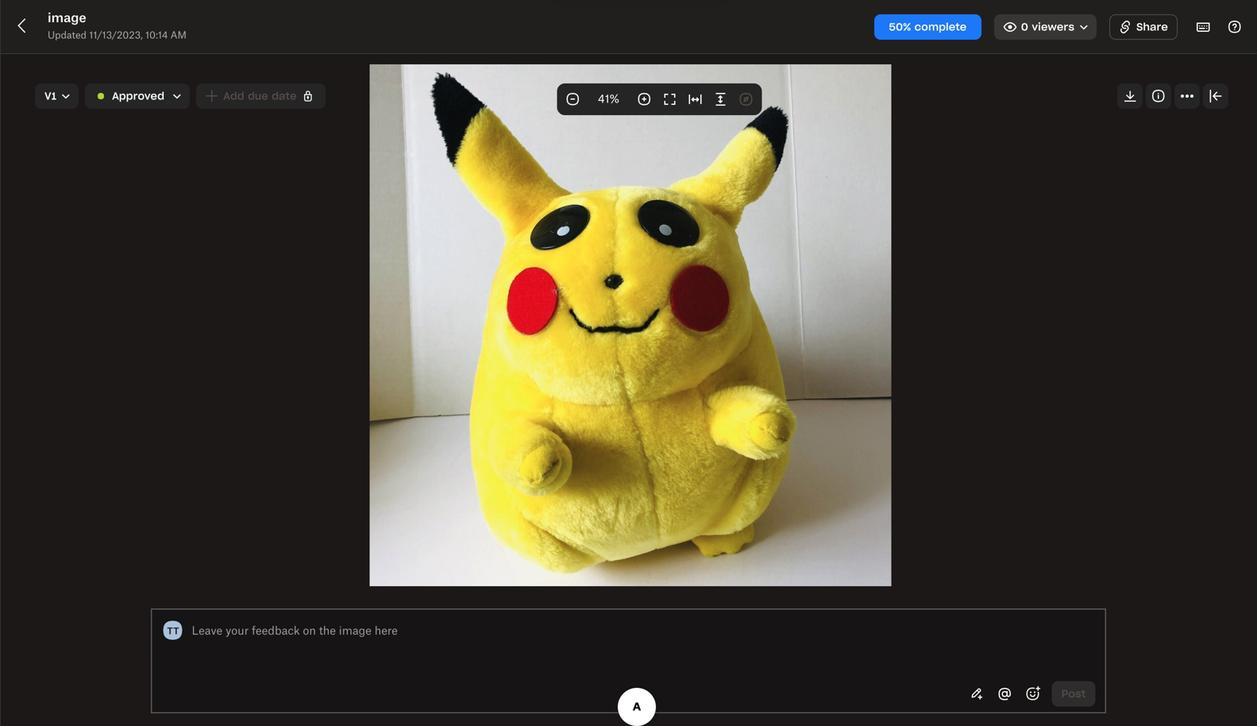 Task type: describe. For each thing, give the bounding box(es) containing it.
keyboard shortcuts image
[[1194, 17, 1213, 37]]

on
[[303, 624, 316, 637]]

updated
[[48, 29, 87, 41]]

show sidebar image
[[1207, 87, 1226, 106]]

fit to height image
[[712, 90, 731, 109]]

approved
[[112, 89, 165, 103]]

50% complete
[[889, 20, 967, 33]]

fit to width image
[[686, 90, 705, 109]]

10:14
[[145, 29, 168, 41]]

11/13/2023,
[[89, 29, 143, 41]]

1 horizontal spatial image
[[339, 624, 372, 637]]

here
[[375, 624, 398, 637]]

50% complete button
[[875, 14, 982, 40]]

share
[[1137, 20, 1169, 33]]

approved button
[[85, 83, 190, 109]]

am
[[171, 29, 187, 41]]

image updated 11/13/2023, 10:14 am
[[48, 10, 187, 41]]



Task type: vqa. For each thing, say whether or not it's contained in the screenshot.
KEYBOARD SHORTCUTS image
yes



Task type: locate. For each thing, give the bounding box(es) containing it.
complete
[[915, 20, 967, 33]]

0 vertical spatial image
[[48, 10, 86, 25]]

feedback
[[252, 624, 300, 637]]

add emoji image
[[1024, 685, 1043, 704]]

tt
[[167, 626, 179, 637]]

0 viewers button
[[995, 14, 1098, 40]]

your
[[226, 624, 249, 637]]

50%
[[889, 20, 912, 33]]

viewers
[[1033, 20, 1075, 33]]

image up updated
[[48, 10, 86, 25]]

0
[[1022, 20, 1029, 33]]

0 horizontal spatial image
[[48, 10, 86, 25]]

image inside image updated 11/13/2023, 10:14 am
[[48, 10, 86, 25]]

toggle fullscreen image
[[661, 90, 680, 109]]

v1
[[44, 89, 57, 103]]

the
[[319, 624, 336, 637]]

leave
[[192, 624, 223, 637]]

1 vertical spatial image
[[339, 624, 372, 637]]

image
[[48, 10, 86, 25], [339, 624, 372, 637]]

v1 button
[[35, 83, 79, 109]]

show drawing tools image
[[968, 685, 987, 704]]

None text field
[[192, 622, 1096, 639]]

share button
[[1110, 14, 1178, 40]]

mention button image
[[996, 685, 1015, 704]]

image right the
[[339, 624, 372, 637]]

leave your feedback on the image here
[[192, 624, 398, 637]]

0 viewers
[[1022, 20, 1075, 33]]



